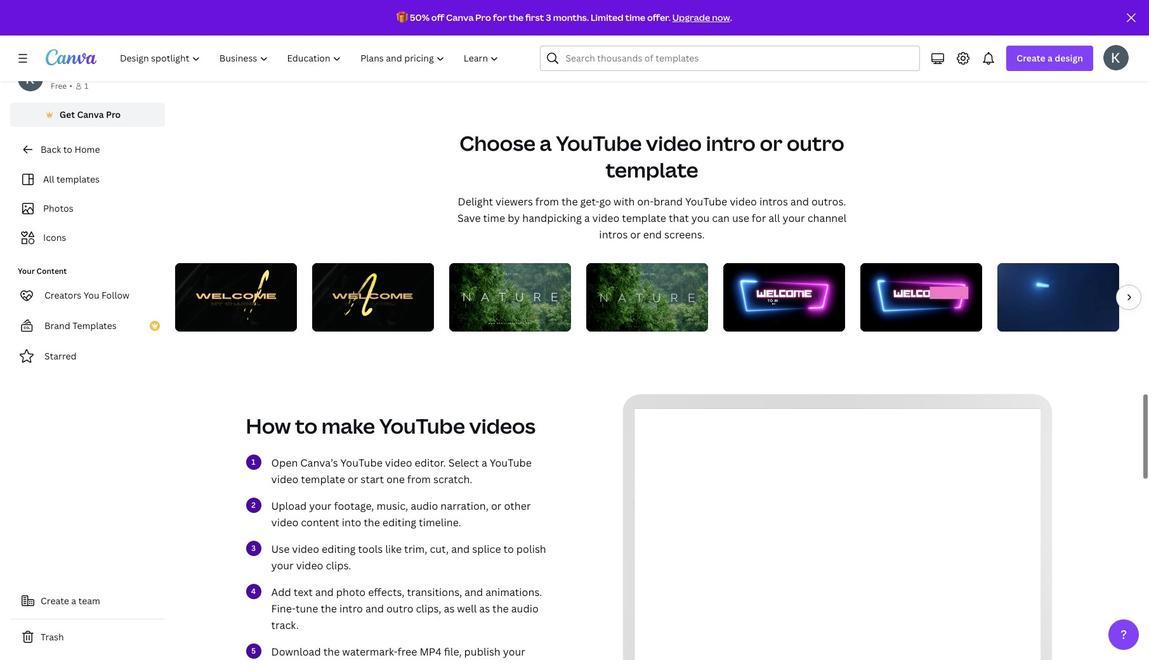 Task type: locate. For each thing, give the bounding box(es) containing it.
1 vertical spatial from
[[407, 473, 431, 487]]

for
[[493, 11, 507, 23], [752, 211, 766, 225]]

screens.
[[664, 228, 705, 242]]

kendall parks image
[[1104, 45, 1129, 70]]

canva's
[[300, 456, 338, 470]]

intros
[[760, 195, 788, 209], [599, 228, 628, 242]]

polish
[[516, 542, 546, 556]]

create
[[1017, 52, 1046, 64], [41, 595, 69, 607]]

and right cut,
[[451, 542, 470, 556]]

or inside delight viewers from the get-go with on-brand youtube video intros and outros. save time by handpicking a video template that you can use for all your channel intros or end screens.
[[630, 228, 641, 242]]

your inside use video editing tools like trim, cut, and splice to polish your video clips.
[[271, 559, 294, 573]]

canva
[[446, 11, 474, 23], [77, 109, 104, 121]]

by
[[508, 211, 520, 225]]

clips.
[[326, 559, 351, 573]]

template down on-
[[622, 211, 666, 225]]

pro up back to home link
[[106, 109, 121, 121]]

get canva pro
[[59, 109, 121, 121]]

editing up clips.
[[322, 542, 356, 556]]

1 vertical spatial to
[[295, 412, 317, 440]]

the right download
[[323, 645, 340, 659]]

as right 'well'
[[479, 602, 490, 616]]

create a team
[[41, 595, 100, 607]]

1 vertical spatial editing
[[322, 542, 356, 556]]

back to home
[[41, 143, 100, 155]]

the inside upload your footage, music, audio narration, or other video content into the editing timeline.
[[364, 516, 380, 530]]

a left design
[[1048, 52, 1053, 64]]

or
[[760, 129, 783, 157], [630, 228, 641, 242], [348, 473, 358, 487], [491, 499, 502, 513]]

outro
[[787, 129, 845, 157], [386, 602, 413, 616]]

0 vertical spatial audio
[[411, 499, 438, 513]]

youtube up start
[[341, 456, 383, 470]]

to for back
[[63, 143, 72, 155]]

editing down music,
[[383, 516, 416, 530]]

all templates link
[[18, 168, 157, 192]]

blue and red futuristic game youtube channel art image
[[449, 1, 571, 69]]

video up brand
[[646, 129, 702, 157]]

youtube up the go
[[556, 129, 642, 157]]

choose
[[460, 129, 536, 157]]

effects,
[[368, 586, 405, 600]]

0 vertical spatial intros
[[760, 195, 788, 209]]

your inside download the watermark-free mp4 file, publish your
[[503, 645, 525, 659]]

youtube up editor.
[[379, 412, 465, 440]]

home
[[74, 143, 100, 155]]

intro
[[706, 129, 756, 157], [340, 602, 363, 616]]

delight viewers from the get-go with on-brand youtube video intros and outros. save time by handpicking a video template that you can use for all your channel intros or end screens.
[[458, 195, 847, 242]]

open canva's youtube video editor. select a youtube video template or start one from scratch.
[[271, 456, 532, 487]]

0 horizontal spatial for
[[493, 11, 507, 23]]

limited
[[591, 11, 624, 23]]

starred
[[44, 350, 77, 362]]

tools
[[358, 542, 383, 556]]

•
[[69, 81, 72, 91]]

1 vertical spatial template
[[622, 211, 666, 225]]

choose a youtube video intro or outro template
[[460, 129, 845, 183]]

other
[[504, 499, 531, 513]]

video down the go
[[592, 211, 620, 225]]

1 horizontal spatial outro
[[787, 129, 845, 157]]

a for youtube
[[540, 129, 552, 157]]

time
[[625, 11, 645, 23], [483, 211, 505, 225]]

youtube up you
[[685, 195, 727, 209]]

0 vertical spatial create
[[1017, 52, 1046, 64]]

from up handpicking
[[536, 195, 559, 209]]

free
[[398, 645, 417, 659]]

photos
[[43, 202, 73, 215]]

open
[[271, 456, 298, 470]]

0 horizontal spatial editing
[[322, 542, 356, 556]]

all
[[43, 173, 54, 185]]

to
[[63, 143, 72, 155], [295, 412, 317, 440], [504, 542, 514, 556]]

back
[[41, 143, 61, 155]]

1 horizontal spatial audio
[[511, 602, 539, 616]]

now
[[712, 11, 730, 23]]

intro inside add text and photo effects, transitions, and animations. fine-tune the intro and outro clips, as well as the audio track.
[[340, 602, 363, 616]]

your down use
[[271, 559, 294, 573]]

time left by
[[483, 211, 505, 225]]

your right all
[[783, 211, 805, 225]]

template inside open canva's youtube video editor. select a youtube video template or start one from scratch.
[[301, 473, 345, 487]]

brand
[[44, 320, 70, 332]]

music,
[[377, 499, 408, 513]]

0 vertical spatial from
[[536, 195, 559, 209]]

your up the content
[[309, 499, 332, 513]]

1 horizontal spatial intro
[[706, 129, 756, 157]]

Search search field
[[566, 46, 912, 70]]

a inside open canva's youtube video editor. select a youtube video template or start one from scratch.
[[482, 456, 487, 470]]

channel
[[808, 211, 847, 225]]

starred link
[[10, 344, 165, 369]]

a inside dropdown button
[[1048, 52, 1053, 64]]

or inside open canva's youtube video editor. select a youtube video template or start one from scratch.
[[348, 473, 358, 487]]

video up use
[[730, 195, 757, 209]]

video inside choose a youtube video intro or outro template
[[646, 129, 702, 157]]

a for team
[[71, 595, 76, 607]]

a left the "team"
[[71, 595, 76, 607]]

how to make youtube videos
[[246, 412, 536, 440]]

pro inside button
[[106, 109, 121, 121]]

1 horizontal spatial pro
[[476, 11, 491, 23]]

to right splice
[[504, 542, 514, 556]]

content
[[37, 266, 67, 277]]

from down editor.
[[407, 473, 431, 487]]

and left outros.
[[791, 195, 809, 209]]

0 vertical spatial intro
[[706, 129, 756, 157]]

youtube inside delight viewers from the get-go with on-brand youtube video intros and outros. save time by handpicking a video template that you can use for all your channel intros or end screens.
[[685, 195, 727, 209]]

1 horizontal spatial as
[[479, 602, 490, 616]]

video
[[646, 129, 702, 157], [730, 195, 757, 209], [592, 211, 620, 225], [385, 456, 412, 470], [271, 473, 298, 487], [271, 516, 298, 530], [292, 542, 319, 556], [296, 559, 323, 573]]

create left the "team"
[[41, 595, 69, 607]]

editing
[[383, 516, 416, 530], [322, 542, 356, 556]]

outro up outros.
[[787, 129, 845, 157]]

canva right the get
[[77, 109, 104, 121]]

for left first
[[493, 11, 507, 23]]

as left 'well'
[[444, 602, 455, 616]]

a inside button
[[71, 595, 76, 607]]

create a team button
[[10, 589, 165, 614]]

0 horizontal spatial time
[[483, 211, 505, 225]]

photos link
[[18, 197, 157, 221]]

months.
[[553, 11, 589, 23]]

intros up all
[[760, 195, 788, 209]]

0 vertical spatial to
[[63, 143, 72, 155]]

create inside dropdown button
[[1017, 52, 1046, 64]]

2 horizontal spatial to
[[504, 542, 514, 556]]

brand templates
[[44, 320, 117, 332]]

with
[[614, 195, 635, 209]]

one
[[386, 473, 405, 487]]

None search field
[[540, 46, 920, 71]]

black and red frame morgan maxwell upload everyday youtube channel art image
[[586, 1, 708, 69]]

0 vertical spatial editing
[[383, 516, 416, 530]]

watermark-
[[342, 645, 398, 659]]

0 vertical spatial outro
[[787, 129, 845, 157]]

your content
[[18, 266, 67, 277]]

and
[[791, 195, 809, 209], [451, 542, 470, 556], [315, 586, 334, 600], [465, 586, 483, 600], [365, 602, 384, 616]]

a
[[1048, 52, 1053, 64], [540, 129, 552, 157], [584, 211, 590, 225], [482, 456, 487, 470], [71, 595, 76, 607]]

1 as from the left
[[444, 602, 455, 616]]

1 horizontal spatial editing
[[383, 516, 416, 530]]

template down canva's
[[301, 473, 345, 487]]

1 vertical spatial audio
[[511, 602, 539, 616]]

for left all
[[752, 211, 766, 225]]

1 vertical spatial time
[[483, 211, 505, 225]]

1 horizontal spatial intros
[[760, 195, 788, 209]]

0 horizontal spatial canva
[[77, 109, 104, 121]]

canva right off
[[446, 11, 474, 23]]

pro right off
[[476, 11, 491, 23]]

1 horizontal spatial time
[[625, 11, 645, 23]]

the
[[509, 11, 524, 23], [562, 195, 578, 209], [364, 516, 380, 530], [321, 602, 337, 616], [493, 602, 509, 616], [323, 645, 340, 659]]

intros down the go
[[599, 228, 628, 242]]

create inside button
[[41, 595, 69, 607]]

1 horizontal spatial from
[[536, 195, 559, 209]]

1 horizontal spatial create
[[1017, 52, 1046, 64]]

start
[[361, 473, 384, 487]]

a for design
[[1048, 52, 1053, 64]]

1 horizontal spatial canva
[[446, 11, 474, 23]]

1 vertical spatial create
[[41, 595, 69, 607]]

outro down effects,
[[386, 602, 413, 616]]

the inside delight viewers from the get-go with on-brand youtube video intros and outros. save time by handpicking a video template that you can use for all your channel intros or end screens.
[[562, 195, 578, 209]]

video inside upload your footage, music, audio narration, or other video content into the editing timeline.
[[271, 516, 298, 530]]

to right how on the bottom of the page
[[295, 412, 317, 440]]

0 vertical spatial pro
[[476, 11, 491, 23]]

2 vertical spatial template
[[301, 473, 345, 487]]

pro
[[476, 11, 491, 23], [106, 109, 121, 121]]

file,
[[444, 645, 462, 659]]

1 vertical spatial pro
[[106, 109, 121, 121]]

0 vertical spatial time
[[625, 11, 645, 23]]

audio up timeline.
[[411, 499, 438, 513]]

template up on-
[[606, 156, 698, 183]]

a right the select
[[482, 456, 487, 470]]

0 vertical spatial for
[[493, 11, 507, 23]]

1 vertical spatial canva
[[77, 109, 104, 121]]

a right the choose
[[540, 129, 552, 157]]

0 horizontal spatial as
[[444, 602, 455, 616]]

the left "get-"
[[562, 195, 578, 209]]

1 vertical spatial intro
[[340, 602, 363, 616]]

1 horizontal spatial for
[[752, 211, 766, 225]]

youtube
[[556, 129, 642, 157], [685, 195, 727, 209], [379, 412, 465, 440], [341, 456, 383, 470], [490, 456, 532, 470]]

1 vertical spatial intros
[[599, 228, 628, 242]]

1 vertical spatial for
[[752, 211, 766, 225]]

0 horizontal spatial from
[[407, 473, 431, 487]]

use video editing tools like trim, cut, and splice to polish your video clips.
[[271, 542, 546, 573]]

top level navigation element
[[112, 46, 510, 71]]

to for how
[[295, 412, 317, 440]]

0 horizontal spatial intro
[[340, 602, 363, 616]]

a down "get-"
[[584, 211, 590, 225]]

video right use
[[292, 542, 319, 556]]

0 horizontal spatial intros
[[599, 228, 628, 242]]

outro inside choose a youtube video intro or outro template
[[787, 129, 845, 157]]

first
[[525, 11, 544, 23]]

0 horizontal spatial audio
[[411, 499, 438, 513]]

2 vertical spatial to
[[504, 542, 514, 556]]

and down effects,
[[365, 602, 384, 616]]

a inside choose a youtube video intro or outro template
[[540, 129, 552, 157]]

the down animations.
[[493, 602, 509, 616]]

0 horizontal spatial to
[[63, 143, 72, 155]]

handpicking
[[522, 211, 582, 225]]

your right publish
[[503, 645, 525, 659]]

0 horizontal spatial outro
[[386, 602, 413, 616]]

get
[[59, 109, 75, 121]]

video down upload
[[271, 516, 298, 530]]

0 horizontal spatial create
[[41, 595, 69, 607]]

and up 'well'
[[465, 586, 483, 600]]

to right back
[[63, 143, 72, 155]]

audio down animations.
[[511, 602, 539, 616]]

time left 'offer.'
[[625, 11, 645, 23]]

create left design
[[1017, 52, 1046, 64]]

0 vertical spatial canva
[[446, 11, 474, 23]]

template inside delight viewers from the get-go with on-brand youtube video intros and outros. save time by handpicking a video template that you can use for all your channel intros or end screens.
[[622, 211, 666, 225]]

add text and photo effects, transitions, and animations. fine-tune the intro and outro clips, as well as the audio track.
[[271, 586, 542, 633]]

1 vertical spatial outro
[[386, 602, 413, 616]]

timeline.
[[419, 516, 461, 530]]

1 horizontal spatial to
[[295, 412, 317, 440]]

0 horizontal spatial pro
[[106, 109, 121, 121]]

black and red futuristic tech review youtube banner image
[[312, 1, 434, 69]]

the right into
[[364, 516, 380, 530]]

create a design button
[[1007, 46, 1093, 71]]

0 vertical spatial template
[[606, 156, 698, 183]]



Task type: vqa. For each thing, say whether or not it's contained in the screenshot.
Docs
no



Task type: describe. For each thing, give the bounding box(es) containing it.
audio inside add text and photo effects, transitions, and animations. fine-tune the intro and outro clips, as well as the audio track.
[[511, 602, 539, 616]]

that
[[669, 211, 689, 225]]

make
[[322, 412, 375, 440]]

footage,
[[334, 499, 374, 513]]

and right text
[[315, 586, 334, 600]]

the right tune
[[321, 602, 337, 616]]

go
[[599, 195, 611, 209]]

a inside delight viewers from the get-go with on-brand youtube video intros and outros. save time by handpicking a video template that you can use for all your channel intros or end screens.
[[584, 211, 590, 225]]

download the watermark-free mp4 file, publish your
[[271, 645, 525, 661]]

the inside download the watermark-free mp4 file, publish your
[[323, 645, 340, 659]]

video up text
[[296, 559, 323, 573]]

templates
[[56, 173, 100, 185]]

publish
[[464, 645, 501, 659]]

into
[[342, 516, 361, 530]]

green bliue modern gaming channel youtube banner image
[[861, 1, 982, 69]]

editing inside use video editing tools like trim, cut, and splice to polish your video clips.
[[322, 542, 356, 556]]

icons
[[43, 232, 66, 244]]

save
[[458, 211, 481, 225]]

your
[[18, 266, 35, 277]]

icons link
[[18, 226, 157, 250]]

intro inside choose a youtube video intro or outro template
[[706, 129, 756, 157]]

cut,
[[430, 542, 449, 556]]

track.
[[271, 619, 299, 633]]

trash
[[41, 631, 64, 644]]

you
[[84, 289, 99, 301]]

editing inside upload your footage, music, audio narration, or other video content into the editing timeline.
[[383, 516, 416, 530]]

black modern vlogger youtube banner image
[[723, 1, 845, 69]]

modern gaming cover youtube channel art image
[[175, 1, 297, 69]]

narration,
[[441, 499, 489, 513]]

select
[[448, 456, 479, 470]]

outro inside add text and photo effects, transitions, and animations. fine-tune the intro and outro clips, as well as the audio track.
[[386, 602, 413, 616]]

team
[[78, 595, 100, 607]]

off
[[431, 11, 444, 23]]

brand templates link
[[10, 314, 165, 339]]

trim,
[[404, 542, 427, 556]]

the left first
[[509, 11, 524, 23]]

creators
[[44, 289, 81, 301]]

offer.
[[647, 11, 671, 23]]

create for create a team
[[41, 595, 69, 607]]

create a design
[[1017, 52, 1083, 64]]

or inside upload your footage, music, audio narration, or other video content into the editing timeline.
[[491, 499, 502, 513]]

2 as from the left
[[479, 602, 490, 616]]

upload
[[271, 499, 307, 513]]

🎁
[[397, 11, 408, 23]]

tune
[[296, 602, 318, 616]]

canva inside button
[[77, 109, 104, 121]]

content
[[301, 516, 339, 530]]

from inside open canva's youtube video editor. select a youtube video template or start one from scratch.
[[407, 473, 431, 487]]

text
[[294, 586, 313, 600]]

like
[[385, 542, 402, 556]]

youtube inside choose a youtube video intro or outro template
[[556, 129, 642, 157]]

fine-
[[271, 602, 296, 616]]

your inside upload your footage, music, audio narration, or other video content into the editing timeline.
[[309, 499, 332, 513]]

brand
[[654, 195, 683, 209]]

all
[[769, 211, 780, 225]]

animations.
[[486, 586, 542, 600]]

your inside delight viewers from the get-go with on-brand youtube video intros and outros. save time by handpicking a video template that you can use for all your channel intros or end screens.
[[783, 211, 805, 225]]

time inside delight viewers from the get-go with on-brand youtube video intros and outros. save time by handpicking a video template that you can use for all your channel intros or end screens.
[[483, 211, 505, 225]]

editor.
[[415, 456, 446, 470]]

creators you follow
[[44, 289, 130, 301]]

splice
[[472, 542, 501, 556]]

follow
[[102, 289, 130, 301]]

creators you follow link
[[10, 283, 165, 308]]

well
[[457, 602, 477, 616]]

delight
[[458, 195, 493, 209]]

video up one
[[385, 456, 412, 470]]

or inside choose a youtube video intro or outro template
[[760, 129, 783, 157]]

upgrade now button
[[673, 11, 730, 23]]

photo
[[336, 586, 366, 600]]

3
[[546, 11, 551, 23]]

you
[[692, 211, 710, 225]]

personal
[[51, 67, 88, 79]]

design
[[1055, 52, 1083, 64]]

🎁 50% off canva pro for the first 3 months. limited time offer. upgrade now .
[[397, 11, 732, 23]]

mp4
[[420, 645, 442, 659]]

get-
[[580, 195, 599, 209]]

viewers
[[496, 195, 533, 209]]

1
[[84, 81, 88, 91]]

audio inside upload your footage, music, audio narration, or other video content into the editing timeline.
[[411, 499, 438, 513]]

and inside use video editing tools like trim, cut, and splice to polish your video clips.
[[451, 542, 470, 556]]

50%
[[410, 11, 430, 23]]

use
[[732, 211, 749, 225]]

for inside delight viewers from the get-go with on-brand youtube video intros and outros. save time by handpicking a video template that you can use for all your channel intros or end screens.
[[752, 211, 766, 225]]

all templates
[[43, 173, 100, 185]]

transitions,
[[407, 586, 462, 600]]

youtube down videos at the bottom of page
[[490, 456, 532, 470]]

create for create a design
[[1017, 52, 1046, 64]]

free
[[51, 81, 67, 91]]

template inside choose a youtube video intro or outro template
[[606, 156, 698, 183]]

.
[[730, 11, 732, 23]]

black and ivory modern name youtube channel art image
[[998, 1, 1119, 69]]

to inside use video editing tools like trim, cut, and splice to polish your video clips.
[[504, 542, 514, 556]]

from inside delight viewers from the get-go with on-brand youtube video intros and outros. save time by handpicking a video template that you can use for all your channel intros or end screens.
[[536, 195, 559, 209]]

outros.
[[812, 195, 846, 209]]

clips,
[[416, 602, 441, 616]]

add
[[271, 586, 291, 600]]

scratch.
[[433, 473, 473, 487]]

and inside delight viewers from the get-go with on-brand youtube video intros and outros. save time by handpicking a video template that you can use for all your channel intros or end screens.
[[791, 195, 809, 209]]

trash link
[[10, 625, 165, 650]]

end
[[643, 228, 662, 242]]

video down open
[[271, 473, 298, 487]]

get canva pro button
[[10, 103, 165, 127]]

upload your footage, music, audio narration, or other video content into the editing timeline.
[[271, 499, 531, 530]]



